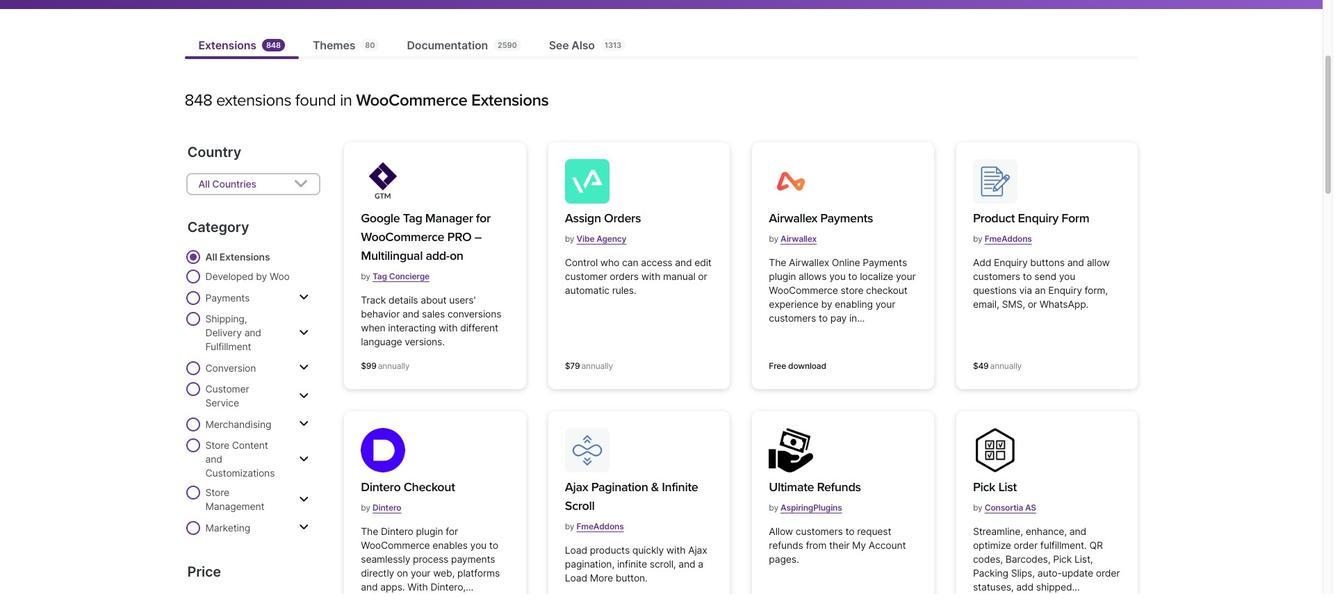 Task type: locate. For each thing, give the bounding box(es) containing it.
fmeaddons down product
[[985, 234, 1032, 244]]

show subcategories image for store content and customizations
[[299, 454, 309, 465]]

woocommerce right in
[[356, 90, 467, 111]]

by fmeaddons down the scroll
[[565, 521, 624, 532]]

for up –
[[476, 211, 491, 226]]

consortia
[[985, 503, 1023, 513]]

on inside the dintero plugin for woocommerce enables you to seamlessly process payments directly on your web, platforms and apps. with dintero,...
[[397, 567, 408, 579]]

on down pro
[[450, 248, 463, 263]]

ajax inside ajax pagination & infinite scroll
[[565, 480, 588, 495]]

pay
[[831, 312, 847, 324]]

store up management
[[205, 487, 229, 498]]

you for the airwallex online payments plugin allows you to localize your woocommerce store checkout experience by enabling your customers to pay in...
[[829, 270, 846, 282]]

your up with
[[411, 567, 431, 579]]

category
[[187, 219, 249, 236]]

store content and customizations
[[205, 439, 275, 479]]

with
[[641, 270, 661, 282], [439, 322, 458, 334], [667, 544, 686, 556]]

annually for product enquiry form
[[990, 361, 1022, 371]]

the inside the dintero plugin for woocommerce enables you to seamlessly process payments directly on your web, platforms and apps. with dintero,...
[[361, 526, 378, 537]]

and up fulfillment.
[[1070, 526, 1087, 537]]

show subcategories image for customer service
[[299, 390, 309, 401]]

control
[[565, 257, 598, 268]]

2 vertical spatial with
[[667, 544, 686, 556]]

0 vertical spatial by fmeaddons
[[973, 234, 1032, 244]]

edit
[[695, 257, 712, 268]]

1 vertical spatial airwallex
[[781, 234, 817, 244]]

fmeaddons link up 'products'
[[577, 516, 624, 537]]

customer
[[205, 383, 249, 395]]

ajax
[[565, 480, 588, 495], [688, 544, 707, 556]]

0 vertical spatial with
[[641, 270, 661, 282]]

dintero
[[361, 480, 401, 495], [373, 503, 401, 513], [381, 526, 413, 537]]

the for the airwallex online payments plugin allows you to localize your woocommerce store checkout experience by enabling your customers to pay in...
[[769, 257, 786, 268]]

you inside the airwallex online payments plugin allows you to localize your woocommerce store checkout experience by enabling your customers to pay in...
[[829, 270, 846, 282]]

1 vertical spatial pick
[[1053, 553, 1072, 565]]

and inside track details about users' behavior and sales conversions when interacting with different language versions.
[[402, 308, 419, 320]]

848 up country
[[185, 90, 212, 111]]

1 show subcategories image from the top
[[299, 327, 309, 338]]

optimize
[[973, 539, 1011, 551]]

load up pagination,
[[565, 544, 587, 556]]

1 horizontal spatial by fmeaddons
[[973, 234, 1032, 244]]

statuses,
[[973, 581, 1014, 593]]

0 horizontal spatial fmeaddons
[[577, 521, 624, 532]]

apps.
[[380, 581, 405, 593]]

the down by airwallex
[[769, 257, 786, 268]]

enquiry for buttons
[[994, 257, 1028, 268]]

1 horizontal spatial ajax
[[688, 544, 707, 556]]

by left airwallex link
[[769, 234, 778, 244]]

and left 'a'
[[679, 558, 696, 570]]

1 vertical spatial show subcategories image
[[299, 390, 309, 401]]

0 horizontal spatial fmeaddons link
[[577, 516, 624, 537]]

by fmeaddons
[[973, 234, 1032, 244], [565, 521, 624, 532]]

airwallex inside the airwallex online payments plugin allows you to localize your woocommerce store checkout experience by enabling your customers to pay in...
[[789, 257, 829, 268]]

1 vertical spatial plugin
[[416, 526, 443, 537]]

enables
[[433, 539, 468, 551]]

enquiry up the whatsapp.
[[1048, 284, 1082, 296]]

0 horizontal spatial by fmeaddons
[[565, 521, 624, 532]]

ajax pagination & infinite scroll link
[[565, 478, 713, 516]]

0 vertical spatial plugin
[[769, 270, 796, 282]]

documentation
[[407, 38, 488, 52]]

show subcategories image for merchandising
[[299, 418, 309, 430]]

fmeaddons link down product
[[985, 228, 1032, 250]]

and up manual
[[675, 257, 692, 268]]

for inside google tag manager for woocommerce pro – multilingual add-on
[[476, 211, 491, 226]]

by for product enquiry form
[[973, 234, 983, 244]]

vibe agency link
[[577, 228, 627, 250]]

airwallex up by airwallex
[[769, 211, 817, 226]]

by for dintero checkout
[[361, 503, 370, 513]]

0 vertical spatial store
[[205, 439, 229, 451]]

store inside store management
[[205, 487, 229, 498]]

payments up shipping,
[[205, 292, 250, 303]]

show subcategories image for marketing
[[299, 522, 309, 533]]

you inside add enquiry buttons and allow customers to send you questions via an enquiry form, email, sms, or whatsapp.
[[1059, 270, 1076, 282]]

your inside the dintero plugin for woocommerce enables you to seamlessly process payments directly on your web, platforms and apps. with dintero,...
[[411, 567, 431, 579]]

ultimate
[[769, 480, 814, 495]]

2 vertical spatial your
[[411, 567, 431, 579]]

the inside the airwallex online payments plugin allows you to localize your woocommerce store checkout experience by enabling your customers to pay in...
[[769, 257, 786, 268]]

with down access
[[641, 270, 661, 282]]

quickly
[[632, 544, 664, 556]]

by fmeaddons down product
[[973, 234, 1032, 244]]

orders
[[610, 270, 639, 282]]

annually right $79
[[581, 361, 613, 371]]

and
[[675, 257, 692, 268], [1067, 257, 1084, 268], [402, 308, 419, 320], [244, 327, 261, 339], [205, 453, 222, 465], [1070, 526, 1087, 537], [679, 558, 696, 570], [361, 581, 378, 593]]

your up checkout
[[896, 270, 916, 282]]

woocommerce for 848 extensions found in woocommerce extensions
[[356, 90, 467, 111]]

0 vertical spatial tag
[[403, 211, 422, 226]]

users'
[[449, 294, 476, 306]]

woocommerce down allows
[[769, 284, 838, 296]]

2 vertical spatial enquiry
[[1048, 284, 1082, 296]]

and up "interacting"
[[402, 308, 419, 320]]

0 horizontal spatial for
[[446, 526, 458, 537]]

0 vertical spatial all
[[198, 178, 210, 190]]

woocommerce for google tag manager for woocommerce pro – multilingual add-on
[[361, 229, 444, 245]]

1 horizontal spatial fmeaddons link
[[985, 228, 1032, 250]]

0 vertical spatial on
[[450, 248, 463, 263]]

1 vertical spatial 848
[[185, 90, 212, 111]]

0 vertical spatial enquiry
[[1018, 211, 1059, 226]]

and inside the store content and customizations
[[205, 453, 222, 465]]

all countries
[[198, 178, 256, 190]]

0 vertical spatial the
[[769, 257, 786, 268]]

control who can access and edit customer orders with manual or automatic rules.
[[565, 257, 712, 296]]

1 vertical spatial by fmeaddons
[[565, 521, 624, 532]]

customer
[[565, 270, 607, 282]]

store down merchandising
[[205, 439, 229, 451]]

all for all extensions
[[205, 251, 217, 263]]

all up developed
[[205, 251, 217, 263]]

customers down experience
[[769, 312, 816, 324]]

0 vertical spatial ajax
[[565, 480, 588, 495]]

1 show subcategories image from the top
[[299, 292, 309, 303]]

2 vertical spatial payments
[[205, 292, 250, 303]]

pagination
[[591, 480, 648, 495]]

your down checkout
[[876, 298, 895, 310]]

0 horizontal spatial 848
[[185, 90, 212, 111]]

show subcategories image for conversion
[[299, 362, 309, 373]]

1 store from the top
[[205, 439, 229, 451]]

ajax up 'a'
[[688, 544, 707, 556]]

0 vertical spatial fmeaddons link
[[985, 228, 1032, 250]]

5 show subcategories image from the top
[[299, 494, 309, 505]]

show subcategories image
[[299, 292, 309, 303], [299, 362, 309, 373], [299, 418, 309, 430], [299, 454, 309, 465], [299, 494, 309, 505], [299, 522, 309, 533]]

by left dintero link
[[361, 503, 370, 513]]

and left the allow
[[1067, 257, 1084, 268]]

delivery
[[205, 327, 242, 339]]

0 vertical spatial dintero
[[361, 480, 401, 495]]

1 vertical spatial load
[[565, 572, 587, 584]]

dintero up by dintero
[[361, 480, 401, 495]]

extensions up extensions
[[198, 38, 256, 52]]

by for assign orders
[[565, 234, 574, 244]]

3 annually from the left
[[990, 361, 1022, 371]]

1 vertical spatial extensions
[[471, 90, 549, 111]]

1 horizontal spatial plugin
[[769, 270, 796, 282]]

pick down fulfillment.
[[1053, 553, 1072, 565]]

order up the barcodes,
[[1014, 539, 1038, 551]]

0 vertical spatial your
[[896, 270, 916, 282]]

and inside load products quickly with ajax pagination, infinite scroll, and a load more button.
[[679, 558, 696, 570]]

1 horizontal spatial with
[[641, 270, 661, 282]]

2 vertical spatial airwallex
[[789, 257, 829, 268]]

refunds
[[769, 539, 803, 551]]

0 vertical spatial for
[[476, 211, 491, 226]]

2 horizontal spatial you
[[1059, 270, 1076, 282]]

1 vertical spatial order
[[1096, 567, 1120, 579]]

you inside the dintero plugin for woocommerce enables you to seamlessly process payments directly on your web, platforms and apps. with dintero,...
[[470, 539, 487, 551]]

plugin
[[769, 270, 796, 282], [416, 526, 443, 537]]

$79 annually
[[565, 361, 613, 371]]

woocommerce inside the dintero plugin for woocommerce enables you to seamlessly process payments directly on your web, platforms and apps. with dintero,...
[[361, 539, 430, 551]]

for inside the dintero plugin for woocommerce enables you to seamlessly process payments directly on your web, platforms and apps. with dintero,...
[[446, 526, 458, 537]]

2 store from the top
[[205, 487, 229, 498]]

streamline,
[[973, 526, 1023, 537]]

refunds
[[817, 480, 861, 495]]

6 show subcategories image from the top
[[299, 522, 309, 533]]

1 vertical spatial ajax
[[688, 544, 707, 556]]

load down pagination,
[[565, 572, 587, 584]]

and up customizations on the left bottom of the page
[[205, 453, 222, 465]]

allows
[[799, 270, 827, 282]]

2 show subcategories image from the top
[[299, 390, 309, 401]]

see
[[549, 38, 569, 52]]

and down 'directly'
[[361, 581, 378, 593]]

assign orders
[[565, 211, 641, 226]]

pick inside streamline, enhance, and optimize order fulfillment. qr codes, barcodes, pick list, packing slips, auto-update order statuses, add shipped...
[[1053, 553, 1072, 565]]

order down qr
[[1096, 567, 1120, 579]]

pick
[[973, 480, 996, 495], [1053, 553, 1072, 565]]

orders
[[604, 211, 641, 226]]

annually
[[378, 361, 410, 371], [581, 361, 613, 371], [990, 361, 1022, 371]]

streamline, enhance, and optimize order fulfillment. qr codes, barcodes, pick list, packing slips, auto-update order statuses, add shipped...
[[973, 526, 1120, 593]]

language
[[361, 336, 402, 348]]

1 horizontal spatial fmeaddons
[[985, 234, 1032, 244]]

and inside the dintero plugin for woocommerce enables you to seamlessly process payments directly on your web, platforms and apps. with dintero,...
[[361, 581, 378, 593]]

plugin up 'enables' on the bottom left
[[416, 526, 443, 537]]

pick list link
[[973, 478, 1036, 497]]

1 vertical spatial with
[[439, 322, 458, 334]]

1 horizontal spatial you
[[829, 270, 846, 282]]

woocommerce inside the airwallex online payments plugin allows you to localize your woocommerce store checkout experience by enabling your customers to pay in...
[[769, 284, 838, 296]]

dintero inside dintero checkout link
[[361, 480, 401, 495]]

0 horizontal spatial the
[[361, 526, 378, 537]]

4 show subcategories image from the top
[[299, 454, 309, 465]]

tag inside google tag manager for woocommerce pro – multilingual add-on
[[403, 211, 422, 226]]

infinite
[[617, 558, 647, 570]]

to up payments
[[489, 539, 498, 551]]

1 vertical spatial customers
[[769, 312, 816, 324]]

payments up online
[[820, 211, 873, 226]]

1 vertical spatial fmeaddons link
[[577, 516, 624, 537]]

pro
[[447, 229, 472, 245]]

with down sales
[[439, 322, 458, 334]]

enquiry left "form"
[[1018, 211, 1059, 226]]

track details about users' behavior and sales conversions when interacting with different language versions.
[[361, 294, 502, 348]]

woocommerce up "seamlessly"
[[361, 539, 430, 551]]

848
[[266, 40, 281, 50], [185, 90, 212, 111]]

show subcategories image for payments
[[299, 292, 309, 303]]

experience
[[769, 298, 819, 310]]

2 show subcategories image from the top
[[299, 362, 309, 373]]

tag for manager
[[403, 211, 422, 226]]

by left consortia at right bottom
[[973, 503, 983, 513]]

1 vertical spatial on
[[397, 567, 408, 579]]

by consortia as
[[973, 503, 1036, 513]]

the dintero plugin for woocommerce enables you to seamlessly process payments directly on your web, platforms and apps. with dintero,...
[[361, 526, 500, 593]]

tag down multilingual
[[373, 271, 387, 282]]

0 vertical spatial pick
[[973, 480, 996, 495]]

dintero,...
[[431, 581, 473, 593]]

1 vertical spatial dintero
[[373, 503, 401, 513]]

the
[[769, 257, 786, 268], [361, 526, 378, 537]]

1 vertical spatial fmeaddons
[[577, 521, 624, 532]]

by dintero
[[361, 503, 401, 513]]

0 vertical spatial show subcategories image
[[299, 327, 309, 338]]

with up scroll,
[[667, 544, 686, 556]]

0 horizontal spatial on
[[397, 567, 408, 579]]

1 vertical spatial enquiry
[[994, 257, 1028, 268]]

you up payments
[[470, 539, 487, 551]]

1 horizontal spatial pick
[[1053, 553, 1072, 565]]

whatsapp.
[[1040, 298, 1089, 310]]

product enquiry form
[[973, 211, 1090, 226]]

by down the scroll
[[565, 521, 574, 532]]

payments up the localize
[[863, 257, 907, 268]]

by aspiringplugins
[[769, 503, 842, 513]]

1 horizontal spatial for
[[476, 211, 491, 226]]

automatic
[[565, 284, 610, 296]]

0 vertical spatial payments
[[820, 211, 873, 226]]

fulfillment
[[205, 341, 251, 352]]

the down by dintero
[[361, 526, 378, 537]]

0 horizontal spatial you
[[470, 539, 487, 551]]

to left pay in the right bottom of the page
[[819, 312, 828, 324]]

ajax up the scroll
[[565, 480, 588, 495]]

0 horizontal spatial plugin
[[416, 526, 443, 537]]

plugin up experience
[[769, 270, 796, 282]]

google
[[361, 211, 400, 226]]

1 vertical spatial all
[[205, 251, 217, 263]]

1 horizontal spatial 848
[[266, 40, 281, 50]]

versions.
[[405, 336, 445, 348]]

to
[[848, 270, 857, 282], [1023, 270, 1032, 282], [819, 312, 828, 324], [846, 526, 855, 537], [489, 539, 498, 551]]

for up 'enables' on the bottom left
[[446, 526, 458, 537]]

0 vertical spatial customers
[[973, 270, 1020, 282]]

free download
[[769, 361, 826, 371]]

1313
[[605, 40, 621, 50]]

you right send
[[1059, 270, 1076, 282]]

to up my
[[846, 526, 855, 537]]

and up fulfillment
[[244, 327, 261, 339]]

rules.
[[612, 284, 636, 296]]

2 horizontal spatial annually
[[990, 361, 1022, 371]]

airwallex down the airwallex payments link
[[781, 234, 817, 244]]

2 load from the top
[[565, 572, 587, 584]]

woocommerce
[[356, 90, 467, 111], [361, 229, 444, 245], [769, 284, 838, 296], [361, 539, 430, 551]]

1 horizontal spatial your
[[876, 298, 895, 310]]

dintero down dintero checkout link
[[373, 503, 401, 513]]

on up 'apps.'
[[397, 567, 408, 579]]

1 vertical spatial payments
[[863, 257, 907, 268]]

by up allow
[[769, 503, 778, 513]]

fmeaddons up 'products'
[[577, 521, 624, 532]]

dintero inside the dintero plugin for woocommerce enables you to seamlessly process payments directly on your web, platforms and apps. with dintero,...
[[381, 526, 413, 537]]

0 horizontal spatial order
[[1014, 539, 1038, 551]]

by up add
[[973, 234, 983, 244]]

3 show subcategories image from the top
[[299, 418, 309, 430]]

you down online
[[829, 270, 846, 282]]

show subcategories image
[[299, 327, 309, 338], [299, 390, 309, 401]]

with inside load products quickly with ajax pagination, infinite scroll, and a load more button.
[[667, 544, 686, 556]]

enquiry right add
[[994, 257, 1028, 268]]

0 vertical spatial fmeaddons
[[985, 234, 1032, 244]]

0 horizontal spatial tag
[[373, 271, 387, 282]]

fmeaddons link for enquiry
[[985, 228, 1032, 250]]

to inside add enquiry buttons and allow customers to send you questions via an enquiry form, email, sms, or whatsapp.
[[1023, 270, 1032, 282]]

0 horizontal spatial annually
[[378, 361, 410, 371]]

2 horizontal spatial with
[[667, 544, 686, 556]]

google tag manager for woocommerce pro – multilingual add-on link
[[361, 209, 509, 266]]

all inside all countries field
[[198, 178, 210, 190]]

airwallex up allows
[[789, 257, 829, 268]]

1 horizontal spatial on
[[450, 248, 463, 263]]

0 vertical spatial extensions
[[198, 38, 256, 52]]

product enquiry form link
[[973, 209, 1090, 228]]

0 horizontal spatial ajax
[[565, 480, 588, 495]]

1 horizontal spatial tag
[[403, 211, 422, 226]]

fmeaddons
[[985, 234, 1032, 244], [577, 521, 624, 532]]

woocommerce inside google tag manager for woocommerce pro – multilingual add-on
[[361, 229, 444, 245]]

0 vertical spatial or
[[698, 270, 707, 282]]

manual
[[663, 270, 696, 282]]

tag right google
[[403, 211, 422, 226]]

by tag concierge
[[361, 271, 430, 282]]

848 up extensions
[[266, 40, 281, 50]]

extensions up developed by woo
[[219, 251, 270, 263]]

all
[[198, 178, 210, 190], [205, 251, 217, 263]]

0 horizontal spatial or
[[698, 270, 707, 282]]

0 horizontal spatial with
[[439, 322, 458, 334]]

1 annually from the left
[[378, 361, 410, 371]]

0 horizontal spatial your
[[411, 567, 431, 579]]

Filter countries field
[[186, 173, 321, 195]]

0 vertical spatial 848
[[266, 40, 281, 50]]

1 horizontal spatial annually
[[581, 361, 613, 371]]

1 horizontal spatial the
[[769, 257, 786, 268]]

customers up questions
[[973, 270, 1020, 282]]

to up store
[[848, 270, 857, 282]]

$49
[[973, 361, 989, 371]]

848 for 848
[[266, 40, 281, 50]]

1 vertical spatial tag
[[373, 271, 387, 282]]

annually right $49
[[990, 361, 1022, 371]]

1 horizontal spatial order
[[1096, 567, 1120, 579]]

pick left list
[[973, 480, 996, 495]]

or down edit
[[698, 270, 707, 282]]

access
[[641, 257, 673, 268]]

or down via
[[1028, 298, 1037, 310]]

customizations
[[205, 467, 275, 479]]

1 vertical spatial store
[[205, 487, 229, 498]]

1 vertical spatial for
[[446, 526, 458, 537]]

store inside the store content and customizations
[[205, 439, 229, 451]]

and inside control who can access and edit customer orders with manual or automatic rules.
[[675, 257, 692, 268]]

on inside google tag manager for woocommerce pro – multilingual add-on
[[450, 248, 463, 263]]

ultimate refunds
[[769, 480, 861, 495]]

all left countries
[[198, 178, 210, 190]]

by up pay in the right bottom of the page
[[821, 298, 832, 310]]

customers up from
[[796, 526, 843, 537]]

2 vertical spatial dintero
[[381, 526, 413, 537]]

1 horizontal spatial or
[[1028, 298, 1037, 310]]

tag
[[403, 211, 422, 226], [373, 271, 387, 282]]

by left vibe
[[565, 234, 574, 244]]

airwallex for by
[[781, 234, 817, 244]]

2 annually from the left
[[581, 361, 613, 371]]

annually right the $99
[[378, 361, 410, 371]]

scroll
[[565, 498, 595, 514]]

by up the track
[[361, 271, 370, 282]]

2 vertical spatial customers
[[796, 526, 843, 537]]

0 vertical spatial load
[[565, 544, 587, 556]]

woocommerce up multilingual
[[361, 229, 444, 245]]

extensions down 2590
[[471, 90, 549, 111]]

dintero down dintero link
[[381, 526, 413, 537]]

to inside the dintero plugin for woocommerce enables you to seamlessly process payments directly on your web, platforms and apps. with dintero,...
[[489, 539, 498, 551]]

1 vertical spatial or
[[1028, 298, 1037, 310]]

add enquiry buttons and allow customers to send you questions via an enquiry form, email, sms, or whatsapp.
[[973, 257, 1110, 310]]

1 vertical spatial the
[[361, 526, 378, 537]]

by
[[565, 234, 574, 244], [769, 234, 778, 244], [973, 234, 983, 244], [256, 270, 267, 282], [361, 271, 370, 282], [821, 298, 832, 310], [361, 503, 370, 513], [769, 503, 778, 513], [973, 503, 983, 513], [565, 521, 574, 532]]

to up via
[[1023, 270, 1032, 282]]



Task type: vqa. For each thing, say whether or not it's contained in the screenshot.
Store Content and Customizations
yes



Task type: describe. For each thing, give the bounding box(es) containing it.
when
[[361, 322, 386, 334]]

customers inside the allow customers to request refunds from their my account pages.
[[796, 526, 843, 537]]

customers inside the airwallex online payments plugin allows you to localize your woocommerce store checkout experience by enabling your customers to pay in...
[[769, 312, 816, 324]]

show subcategories image for shipping, delivery and fulfillment
[[299, 327, 309, 338]]

ajax inside load products quickly with ajax pagination, infinite scroll, and a load more button.
[[688, 544, 707, 556]]

and inside add enquiry buttons and allow customers to send you questions via an enquiry form, email, sms, or whatsapp.
[[1067, 257, 1084, 268]]

by airwallex
[[769, 234, 817, 244]]

woocommerce for the dintero plugin for woocommerce enables you to seamlessly process payments directly on your web, platforms and apps. with dintero,...
[[361, 539, 430, 551]]

sales
[[422, 308, 445, 320]]

themes
[[313, 38, 355, 52]]

conversion
[[205, 362, 256, 374]]

by for google tag manager for woocommerce pro – multilingual add-on
[[361, 271, 370, 282]]

list
[[999, 480, 1017, 495]]

fmeaddons link for pagination
[[577, 516, 624, 537]]

process
[[413, 553, 449, 565]]

fmeaddons for pagination
[[577, 521, 624, 532]]

a
[[698, 558, 704, 570]]

for for plugin
[[446, 526, 458, 537]]

0 vertical spatial airwallex
[[769, 211, 817, 226]]

codes,
[[973, 553, 1003, 565]]

all for all countries
[[198, 178, 210, 190]]

interacting
[[388, 322, 436, 334]]

by vibe agency
[[565, 234, 627, 244]]

or inside control who can access and edit customer orders with manual or automatic rules.
[[698, 270, 707, 282]]

form,
[[1085, 284, 1108, 296]]

848 for 848 extensions found in woocommerce extensions
[[185, 90, 212, 111]]

dintero for the
[[381, 526, 413, 537]]

web,
[[433, 567, 455, 579]]

service
[[205, 397, 239, 409]]

button.
[[616, 572, 648, 584]]

airwallex for the
[[789, 257, 829, 268]]

email,
[[973, 298, 999, 310]]

by inside the airwallex online payments plugin allows you to localize your woocommerce store checkout experience by enabling your customers to pay in...
[[821, 298, 832, 310]]

aspiringplugins
[[781, 503, 842, 513]]

$99
[[361, 361, 377, 371]]

enhance,
[[1026, 526, 1067, 537]]

localize
[[860, 270, 893, 282]]

or inside add enquiry buttons and allow customers to send you questions via an enquiry form, email, sms, or whatsapp.
[[1028, 298, 1037, 310]]

with inside control who can access and edit customer orders with manual or automatic rules.
[[641, 270, 661, 282]]

via
[[1019, 284, 1032, 296]]

enquiry for form
[[1018, 211, 1059, 226]]

developed by woo
[[205, 270, 290, 282]]

by for airwallex payments
[[769, 234, 778, 244]]

fmeaddons for enquiry
[[985, 234, 1032, 244]]

pagination,
[[565, 558, 615, 570]]

airwallex payments link
[[769, 209, 873, 228]]

by left woo
[[256, 270, 267, 282]]

dintero checkout link
[[361, 478, 455, 497]]

add-
[[426, 248, 450, 263]]

add
[[1017, 581, 1034, 593]]

the airwallex online payments plugin allows you to localize your woocommerce store checkout experience by enabling your customers to pay in...
[[769, 257, 916, 324]]

2 horizontal spatial your
[[896, 270, 916, 282]]

my
[[852, 539, 866, 551]]

payments
[[451, 553, 495, 565]]

shipping,
[[205, 313, 247, 325]]

buttons
[[1030, 257, 1065, 268]]

and inside shipping, delivery and fulfillment
[[244, 327, 261, 339]]

countries
[[212, 178, 256, 190]]

scroll,
[[650, 558, 676, 570]]

1 vertical spatial your
[[876, 298, 895, 310]]

marketing
[[205, 522, 250, 534]]

extensions
[[216, 90, 291, 111]]

plugin inside the airwallex online payments plugin allows you to localize your woocommerce store checkout experience by enabling your customers to pay in...
[[769, 270, 796, 282]]

by for ajax pagination & infinite scroll
[[565, 521, 574, 532]]

to inside the allow customers to request refunds from their my account pages.
[[846, 526, 855, 537]]

store management
[[205, 487, 264, 512]]

by fmeaddons for ajax
[[565, 521, 624, 532]]

and inside streamline, enhance, and optimize order fulfillment. qr codes, barcodes, pick list, packing slips, auto-update order statuses, add shipped...
[[1070, 526, 1087, 537]]

customers inside add enquiry buttons and allow customers to send you questions via an enquiry form, email, sms, or whatsapp.
[[973, 270, 1020, 282]]

woo
[[270, 270, 290, 282]]

more
[[590, 572, 613, 584]]

show subcategories image for store management
[[299, 494, 309, 505]]

platforms
[[457, 567, 500, 579]]

management
[[205, 501, 264, 512]]

angle down image
[[294, 176, 308, 193]]

content
[[232, 439, 268, 451]]

plugin inside the dintero plugin for woocommerce enables you to seamlessly process payments directly on your web, platforms and apps. with dintero,...
[[416, 526, 443, 537]]

airwallex link
[[781, 228, 817, 250]]

allow customers to request refunds from their my account pages.
[[769, 526, 906, 565]]

the for the dintero plugin for woocommerce enables you to seamlessly process payments directly on your web, platforms and apps. with dintero,...
[[361, 526, 378, 537]]

google tag manager for woocommerce pro – multilingual add-on
[[361, 211, 491, 263]]

store for store management
[[205, 487, 229, 498]]

vibe
[[577, 234, 595, 244]]

you for the dintero plugin for woocommerce enables you to seamlessly process payments directly on your web, platforms and apps. with dintero,...
[[470, 539, 487, 551]]

$99 annually
[[361, 361, 410, 371]]

account
[[869, 539, 906, 551]]

checkout
[[404, 480, 455, 495]]

developed
[[205, 270, 253, 282]]

allow
[[769, 526, 793, 537]]

ultimate refunds link
[[769, 478, 861, 497]]

by for pick list
[[973, 503, 983, 513]]

payments inside the airwallex online payments plugin allows you to localize your woocommerce store checkout experience by enabling your customers to pay in...
[[863, 257, 907, 268]]

details
[[388, 294, 418, 306]]

consortia as link
[[985, 497, 1036, 519]]

track
[[361, 294, 386, 306]]

enabling
[[835, 298, 873, 310]]

848 extensions found in woocommerce extensions
[[185, 90, 549, 111]]

as
[[1025, 503, 1036, 513]]

in
[[340, 90, 352, 111]]

with inside track details about users' behavior and sales conversions when interacting with different language versions.
[[439, 322, 458, 334]]

$49 annually
[[973, 361, 1022, 371]]

allow
[[1087, 257, 1110, 268]]

about
[[421, 294, 447, 306]]

questions
[[973, 284, 1017, 296]]

tag for concierge
[[373, 271, 387, 282]]

also
[[572, 38, 595, 52]]

dintero for by
[[373, 503, 401, 513]]

auto-
[[1038, 567, 1062, 579]]

shipped...
[[1036, 581, 1080, 593]]

0 horizontal spatial pick
[[973, 480, 996, 495]]

–
[[475, 229, 482, 245]]

agency
[[597, 234, 627, 244]]

fulfillment.
[[1041, 539, 1087, 551]]

2590
[[498, 40, 517, 50]]

customer service
[[205, 383, 249, 409]]

by fmeaddons for product
[[973, 234, 1032, 244]]

in...
[[849, 312, 865, 324]]

for for manager
[[476, 211, 491, 226]]

pick list
[[973, 480, 1017, 495]]

send
[[1035, 270, 1057, 282]]

can
[[622, 257, 638, 268]]

request
[[857, 526, 891, 537]]

products
[[590, 544, 630, 556]]

dintero link
[[373, 497, 401, 519]]

assign
[[565, 211, 601, 226]]

store for store content and customizations
[[205, 439, 229, 451]]

annually for assign orders
[[581, 361, 613, 371]]

by for ultimate refunds
[[769, 503, 778, 513]]

2 vertical spatial extensions
[[219, 251, 270, 263]]

annually for google tag manager for woocommerce pro – multilingual add-on
[[378, 361, 410, 371]]

store
[[841, 284, 864, 296]]

0 vertical spatial order
[[1014, 539, 1038, 551]]

product
[[973, 211, 1015, 226]]

1 load from the top
[[565, 544, 587, 556]]



